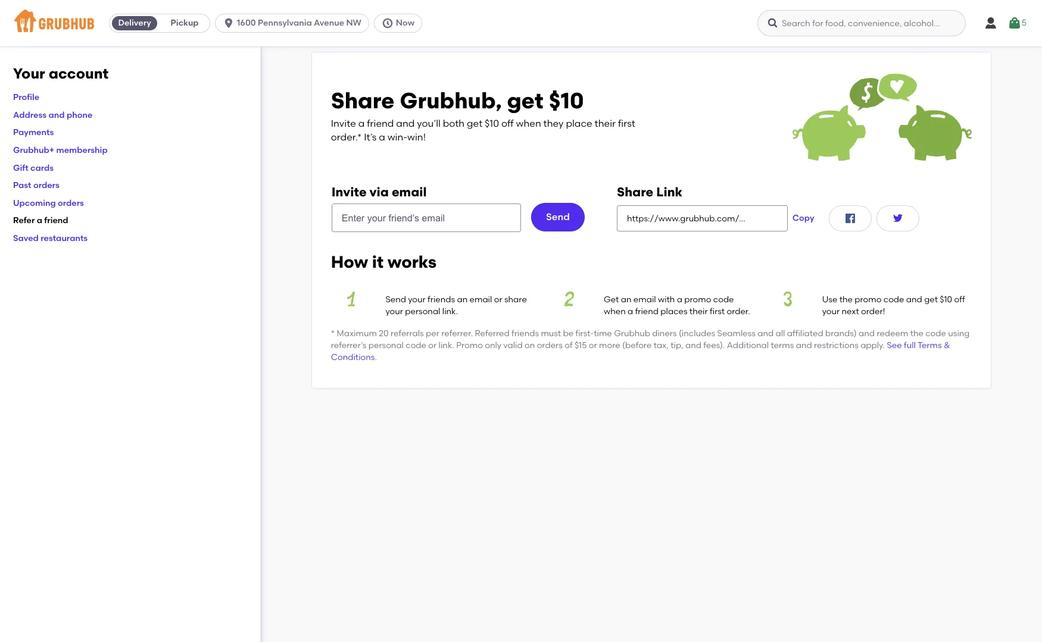 Task type: describe. For each thing, give the bounding box(es) containing it.
*
[[331, 329, 335, 339]]

send for send
[[546, 212, 570, 223]]

get inside use the promo code and get $10 off your next order!
[[925, 295, 938, 305]]

2 horizontal spatial or
[[589, 341, 598, 351]]

* maximum 20 referrals per referrer. referred friends must be first-time grubhub diners (includes seamless and all affiliated brands) and redeem the code using referrer's personal code or link. promo only valid on orders of $15 or more (before tax, tip, and fees). additional terms and restrictions apply.
[[331, 329, 970, 351]]

share grubhub and save image
[[793, 72, 972, 161]]

20
[[379, 329, 389, 339]]

$15
[[575, 341, 587, 351]]

see full terms & conditions link
[[331, 341, 951, 363]]

referrer.
[[442, 329, 473, 339]]

see
[[888, 341, 903, 351]]

and inside "share grubhub, get $10 invite a friend and you'll both get $10 off when they place their first order.* it's a win-win!"
[[396, 118, 415, 129]]

nw
[[346, 18, 362, 28]]

step 2 image
[[550, 292, 590, 307]]

friends inside * maximum 20 referrals per referrer. referred friends must be first-time grubhub diners (includes seamless and all affiliated brands) and redeem the code using referrer's personal code or link. promo only valid on orders of $15 or more (before tax, tip, and fees). additional terms and restrictions apply.
[[512, 329, 539, 339]]

membership
[[56, 145, 108, 156]]

referrals
[[391, 329, 424, 339]]

per
[[426, 329, 440, 339]]

link. inside * maximum 20 referrals per referrer. referred friends must be first-time grubhub diners (includes seamless and all affiliated brands) and redeem the code using referrer's personal code or link. promo only valid on orders of $15 or more (before tax, tip, and fees). additional terms and restrictions apply.
[[439, 341, 455, 351]]

order.*
[[331, 131, 362, 143]]

code inside get an email with a promo code when a friend places their first order.
[[714, 295, 734, 305]]

grubhub,
[[400, 88, 502, 114]]

.
[[375, 353, 377, 363]]

conditions
[[331, 353, 375, 363]]

time
[[594, 329, 612, 339]]

using
[[949, 329, 970, 339]]

link
[[657, 185, 683, 200]]

delivery
[[118, 18, 151, 28]]

it
[[372, 252, 384, 273]]

profile
[[13, 93, 39, 103]]

off inside use the promo code and get $10 off your next order!
[[955, 295, 966, 305]]

5
[[1022, 18, 1027, 28]]

email inside send your friends an email or share your personal link.
[[470, 295, 492, 305]]

and left phone in the top of the page
[[49, 110, 65, 120]]

a right refer
[[37, 216, 42, 226]]

pickup button
[[160, 14, 210, 33]]

tax,
[[654, 341, 669, 351]]

orders inside * maximum 20 referrals per referrer. referred friends must be first-time grubhub diners (includes seamless and all affiliated brands) and redeem the code using referrer's personal code or link. promo only valid on orders of $15 or more (before tax, tip, and fees). additional terms and restrictions apply.
[[537, 341, 563, 351]]

1600 pennsylvania avenue nw
[[237, 18, 362, 28]]

the inside use the promo code and get $10 off your next order!
[[840, 295, 853, 305]]

grubhub+ membership link
[[13, 145, 108, 156]]

win!
[[408, 131, 426, 143]]

and down (includes
[[686, 341, 702, 351]]

main navigation navigation
[[0, 0, 1043, 46]]

additional
[[728, 341, 769, 351]]

affiliated
[[788, 329, 824, 339]]

friend inside "share grubhub, get $10 invite a friend and you'll both get $10 off when they place their first order.* it's a win-win!"
[[367, 118, 394, 129]]

payments link
[[13, 128, 54, 138]]

get
[[604, 295, 619, 305]]

refer a friend link
[[13, 216, 68, 226]]

tip,
[[671, 341, 684, 351]]

saved
[[13, 234, 39, 244]]

personal inside * maximum 20 referrals per referrer. referred friends must be first-time grubhub diners (includes seamless and all affiliated brands) and redeem the code using referrer's personal code or link. promo only valid on orders of $15 or more (before tax, tip, and fees). additional terms and restrictions apply.
[[369, 341, 404, 351]]

send your friends an email or share your personal link.
[[386, 295, 527, 317]]

use
[[823, 295, 838, 305]]

first inside "share grubhub, get $10 invite a friend and you'll both get $10 off when they place their first order.* it's a win-win!"
[[618, 118, 636, 129]]

see full terms & conditions
[[331, 341, 951, 363]]

when inside get an email with a promo code when a friend places their first order.
[[604, 307, 626, 317]]

valid
[[504, 341, 523, 351]]

send for send your friends an email or share your personal link.
[[386, 295, 406, 305]]

they
[[544, 118, 564, 129]]

0 vertical spatial get
[[507, 88, 544, 114]]

full
[[905, 341, 916, 351]]

Search for food, convenience, alcohol... search field
[[758, 10, 967, 36]]

svg image for 5
[[1008, 16, 1022, 30]]

profile link
[[13, 93, 39, 103]]

phone
[[67, 110, 93, 120]]

and up apply.
[[859, 329, 875, 339]]

invite inside "share grubhub, get $10 invite a friend and you'll both get $10 off when they place their first order.* it's a win-win!"
[[331, 118, 356, 129]]

first-
[[576, 329, 594, 339]]

address
[[13, 110, 47, 120]]

code inside use the promo code and get $10 off your next order!
[[884, 295, 905, 305]]

cards
[[30, 163, 54, 173]]

upcoming
[[13, 198, 56, 208]]

past orders link
[[13, 181, 59, 191]]

promo inside use the promo code and get $10 off your next order!
[[855, 295, 882, 305]]

account
[[49, 65, 109, 82]]

restrictions
[[815, 341, 859, 351]]

fees).
[[704, 341, 726, 351]]

1 vertical spatial invite
[[332, 185, 367, 200]]

place
[[566, 118, 593, 129]]

the inside * maximum 20 referrals per referrer. referred friends must be first-time grubhub diners (includes seamless and all affiliated brands) and redeem the code using referrer's personal code or link. promo only valid on orders of $15 or more (before tax, tip, and fees). additional terms and restrictions apply.
[[911, 329, 924, 339]]

restaurants
[[41, 234, 88, 244]]

email for invite via email
[[392, 185, 427, 200]]

of
[[565, 341, 573, 351]]

share for grubhub,
[[331, 88, 395, 114]]

terms
[[771, 341, 795, 351]]

promo inside get an email with a promo code when a friend places their first order.
[[685, 295, 712, 305]]

code up terms
[[926, 329, 947, 339]]

saved restaurants link
[[13, 234, 88, 244]]

an inside get an email with a promo code when a friend places their first order.
[[621, 295, 632, 305]]

svg image for 1600 pennsylvania avenue nw
[[223, 17, 235, 29]]

past orders
[[13, 181, 59, 191]]

referred
[[475, 329, 510, 339]]

upcoming orders
[[13, 198, 84, 208]]

share grubhub, get $10 invite a friend and you'll both get $10 off when they place their first order.* it's a win-win!
[[331, 88, 636, 143]]

1 vertical spatial get
[[467, 118, 483, 129]]

diners
[[653, 329, 677, 339]]

delivery button
[[110, 14, 160, 33]]

their inside get an email with a promo code when a friend places their first order.
[[690, 307, 708, 317]]

1 vertical spatial friend
[[44, 216, 68, 226]]

redeem
[[877, 329, 909, 339]]

or inside send your friends an email or share your personal link.
[[494, 295, 503, 305]]

gift cards link
[[13, 163, 54, 173]]

promo
[[457, 341, 483, 351]]

orders for upcoming orders
[[58, 198, 84, 208]]

share
[[505, 295, 527, 305]]



Task type: locate. For each thing, give the bounding box(es) containing it.
personal inside send your friends an email or share your personal link.
[[405, 307, 441, 317]]

first right the place
[[618, 118, 636, 129]]

0 vertical spatial personal
[[405, 307, 441, 317]]

1 horizontal spatial off
[[955, 295, 966, 305]]

$10 up using
[[940, 295, 953, 305]]

link. down referrer.
[[439, 341, 455, 351]]

step 1 image
[[331, 292, 371, 307]]

or
[[494, 295, 503, 305], [429, 341, 437, 351], [589, 341, 598, 351]]

2 horizontal spatial your
[[823, 307, 840, 317]]

how
[[331, 252, 368, 273]]

send inside button
[[546, 212, 570, 223]]

off left they
[[502, 118, 514, 129]]

invite up order.*
[[331, 118, 356, 129]]

0 horizontal spatial off
[[502, 118, 514, 129]]

your down use
[[823, 307, 840, 317]]

svg image inside now button
[[382, 17, 394, 29]]

2 horizontal spatial get
[[925, 295, 938, 305]]

the
[[840, 295, 853, 305], [911, 329, 924, 339]]

0 horizontal spatial share
[[331, 88, 395, 114]]

invite left via
[[332, 185, 367, 200]]

code up order.
[[714, 295, 734, 305]]

1600 pennsylvania avenue nw button
[[215, 14, 374, 33]]

0 horizontal spatial when
[[516, 118, 542, 129]]

0 vertical spatial their
[[595, 118, 616, 129]]

svg image inside 1600 pennsylvania avenue nw button
[[223, 17, 235, 29]]

0 vertical spatial share
[[331, 88, 395, 114]]

2 an from the left
[[621, 295, 632, 305]]

friend up it's
[[367, 118, 394, 129]]

1 horizontal spatial $10
[[549, 88, 584, 114]]

an inside send your friends an email or share your personal link.
[[457, 295, 468, 305]]

pickup
[[171, 18, 199, 28]]

send button
[[532, 203, 585, 232]]

it's
[[364, 131, 377, 143]]

2 horizontal spatial svg image
[[1008, 16, 1022, 30]]

$10 inside use the promo code and get $10 off your next order!
[[940, 295, 953, 305]]

or down per
[[429, 341, 437, 351]]

1 horizontal spatial friend
[[367, 118, 394, 129]]

1 horizontal spatial their
[[690, 307, 708, 317]]

link.
[[443, 307, 458, 317], [439, 341, 455, 351]]

your up referrals
[[408, 295, 426, 305]]

0 horizontal spatial the
[[840, 295, 853, 305]]

0 vertical spatial friend
[[367, 118, 394, 129]]

0 horizontal spatial their
[[595, 118, 616, 129]]

and left all
[[758, 329, 774, 339]]

code down referrals
[[406, 341, 427, 351]]

personal down 20
[[369, 341, 404, 351]]

share left link
[[617, 185, 654, 200]]

promo up places
[[685, 295, 712, 305]]

personal up per
[[405, 307, 441, 317]]

None text field
[[617, 206, 788, 232]]

share for link
[[617, 185, 654, 200]]

(includes
[[679, 329, 716, 339]]

step 3 image
[[768, 292, 808, 307]]

refer a friend
[[13, 216, 68, 226]]

get
[[507, 88, 544, 114], [467, 118, 483, 129], [925, 295, 938, 305]]

and down affiliated at the bottom right of page
[[797, 341, 813, 351]]

1 vertical spatial send
[[386, 295, 406, 305]]

first left order.
[[710, 307, 725, 317]]

share up it's
[[331, 88, 395, 114]]

orders up refer a friend link
[[58, 198, 84, 208]]

1 vertical spatial the
[[911, 329, 924, 339]]

0 vertical spatial $10
[[549, 88, 584, 114]]

email inside get an email with a promo code when a friend places their first order.
[[634, 295, 656, 305]]

0 vertical spatial first
[[618, 118, 636, 129]]

0 horizontal spatial or
[[429, 341, 437, 351]]

2 vertical spatial friend
[[636, 307, 659, 317]]

2 vertical spatial get
[[925, 295, 938, 305]]

0 vertical spatial off
[[502, 118, 514, 129]]

and
[[49, 110, 65, 120], [396, 118, 415, 129], [907, 295, 923, 305], [758, 329, 774, 339], [859, 329, 875, 339], [686, 341, 702, 351], [797, 341, 813, 351]]

a up grubhub
[[628, 307, 634, 317]]

1 vertical spatial off
[[955, 295, 966, 305]]

1 an from the left
[[457, 295, 468, 305]]

0 horizontal spatial an
[[457, 295, 468, 305]]

their up (includes
[[690, 307, 708, 317]]

friend down with
[[636, 307, 659, 317]]

1 horizontal spatial the
[[911, 329, 924, 339]]

places
[[661, 307, 688, 317]]

friend up saved restaurants
[[44, 216, 68, 226]]

1 horizontal spatial get
[[507, 88, 544, 114]]

when
[[516, 118, 542, 129], [604, 307, 626, 317]]

your
[[408, 295, 426, 305], [386, 307, 403, 317], [823, 307, 840, 317]]

0 vertical spatial link.
[[443, 307, 458, 317]]

off
[[502, 118, 514, 129], [955, 295, 966, 305]]

0 horizontal spatial your
[[386, 307, 403, 317]]

pennsylvania
[[258, 18, 312, 28]]

code
[[714, 295, 734, 305], [884, 295, 905, 305], [926, 329, 947, 339], [406, 341, 427, 351]]

win-
[[388, 131, 408, 143]]

1 horizontal spatial email
[[470, 295, 492, 305]]

0 horizontal spatial promo
[[685, 295, 712, 305]]

grubhub
[[614, 329, 651, 339]]

and up redeem
[[907, 295, 923, 305]]

0 vertical spatial orders
[[33, 181, 59, 191]]

2 horizontal spatial friend
[[636, 307, 659, 317]]

an right get at right
[[621, 295, 632, 305]]

0 horizontal spatial first
[[618, 118, 636, 129]]

$10
[[549, 88, 584, 114], [485, 118, 499, 129], [940, 295, 953, 305]]

get an email with a promo code when a friend places their first order.
[[604, 295, 751, 317]]

next
[[842, 307, 860, 317]]

email left share
[[470, 295, 492, 305]]

a up it's
[[359, 118, 365, 129]]

0 horizontal spatial friend
[[44, 216, 68, 226]]

code up order!
[[884, 295, 905, 305]]

your
[[13, 65, 45, 82]]

now button
[[374, 14, 427, 33]]

0 horizontal spatial get
[[467, 118, 483, 129]]

email right via
[[392, 185, 427, 200]]

a right with
[[677, 295, 683, 305]]

1 horizontal spatial svg image
[[984, 16, 999, 30]]

friends inside send your friends an email or share your personal link.
[[428, 295, 455, 305]]

2 horizontal spatial $10
[[940, 295, 953, 305]]

link. inside send your friends an email or share your personal link.
[[443, 307, 458, 317]]

your account
[[13, 65, 109, 82]]

get right both
[[467, 118, 483, 129]]

your inside use the promo code and get $10 off your next order!
[[823, 307, 840, 317]]

1 vertical spatial their
[[690, 307, 708, 317]]

referrer's
[[331, 341, 367, 351]]

first
[[618, 118, 636, 129], [710, 307, 725, 317]]

order.
[[727, 307, 751, 317]]

svg image
[[382, 17, 394, 29], [768, 17, 779, 29], [844, 212, 858, 226], [891, 212, 905, 226]]

2 vertical spatial $10
[[940, 295, 953, 305]]

copy
[[793, 213, 815, 224]]

via
[[370, 185, 389, 200]]

share link
[[617, 185, 683, 200]]

svg image inside 5 'button'
[[1008, 16, 1022, 30]]

email
[[392, 185, 427, 200], [470, 295, 492, 305], [634, 295, 656, 305]]

email for get an email with a promo code when a friend places their first order.
[[634, 295, 656, 305]]

use the promo code and get $10 off your next order!
[[823, 295, 966, 317]]

1 horizontal spatial promo
[[855, 295, 882, 305]]

refer
[[13, 216, 35, 226]]

invite via email
[[332, 185, 427, 200]]

first inside get an email with a promo code when a friend places their first order.
[[710, 307, 725, 317]]

2 promo from the left
[[855, 295, 882, 305]]

when inside "share grubhub, get $10 invite a friend and you'll both get $10 off when they place their first order.* it's a win-win!"
[[516, 118, 542, 129]]

an up referrer.
[[457, 295, 468, 305]]

1 vertical spatial $10
[[485, 118, 499, 129]]

or left share
[[494, 295, 503, 305]]

1 horizontal spatial or
[[494, 295, 503, 305]]

&
[[944, 341, 951, 351]]

the up "full"
[[911, 329, 924, 339]]

1 vertical spatial first
[[710, 307, 725, 317]]

their inside "share grubhub, get $10 invite a friend and you'll both get $10 off when they place their first order.* it's a win-win!"
[[595, 118, 616, 129]]

1 vertical spatial when
[[604, 307, 626, 317]]

Enter your friend's email email field
[[332, 204, 521, 233]]

svg image
[[984, 16, 999, 30], [1008, 16, 1022, 30], [223, 17, 235, 29]]

friends up on
[[512, 329, 539, 339]]

works
[[388, 252, 437, 273]]

brands)
[[826, 329, 857, 339]]

payments
[[13, 128, 54, 138]]

the up next
[[840, 295, 853, 305]]

0 horizontal spatial svg image
[[223, 17, 235, 29]]

0 horizontal spatial $10
[[485, 118, 499, 129]]

gift
[[13, 163, 28, 173]]

send
[[546, 212, 570, 223], [386, 295, 406, 305]]

orders
[[33, 181, 59, 191], [58, 198, 84, 208], [537, 341, 563, 351]]

order!
[[862, 307, 886, 317]]

0 horizontal spatial send
[[386, 295, 406, 305]]

grubhub+ membership
[[13, 145, 108, 156]]

1 vertical spatial share
[[617, 185, 654, 200]]

1 vertical spatial personal
[[369, 341, 404, 351]]

0 vertical spatial the
[[840, 295, 853, 305]]

with
[[658, 295, 675, 305]]

both
[[443, 118, 465, 129]]

orders for past orders
[[33, 181, 59, 191]]

their
[[595, 118, 616, 129], [690, 307, 708, 317]]

2 vertical spatial orders
[[537, 341, 563, 351]]

a right it's
[[379, 131, 385, 143]]

0 vertical spatial friends
[[428, 295, 455, 305]]

only
[[485, 341, 502, 351]]

off up using
[[955, 295, 966, 305]]

your up 20
[[386, 307, 403, 317]]

1 promo from the left
[[685, 295, 712, 305]]

promo up order!
[[855, 295, 882, 305]]

and inside use the promo code and get $10 off your next order!
[[907, 295, 923, 305]]

1600
[[237, 18, 256, 28]]

saved restaurants
[[13, 234, 88, 244]]

friend inside get an email with a promo code when a friend places their first order.
[[636, 307, 659, 317]]

1 horizontal spatial send
[[546, 212, 570, 223]]

seamless
[[718, 329, 756, 339]]

when down get at right
[[604, 307, 626, 317]]

apply.
[[861, 341, 886, 351]]

1 horizontal spatial your
[[408, 295, 426, 305]]

when left they
[[516, 118, 542, 129]]

friends up per
[[428, 295, 455, 305]]

or right $15
[[589, 341, 598, 351]]

0 horizontal spatial email
[[392, 185, 427, 200]]

1 horizontal spatial personal
[[405, 307, 441, 317]]

get up terms
[[925, 295, 938, 305]]

friend
[[367, 118, 394, 129], [44, 216, 68, 226], [636, 307, 659, 317]]

you'll
[[417, 118, 441, 129]]

1 vertical spatial friends
[[512, 329, 539, 339]]

2 horizontal spatial email
[[634, 295, 656, 305]]

share
[[331, 88, 395, 114], [617, 185, 654, 200]]

invite
[[331, 118, 356, 129], [332, 185, 367, 200]]

off inside "share grubhub, get $10 invite a friend and you'll both get $10 off when they place their first order.* it's a win-win!"
[[502, 118, 514, 129]]

0 vertical spatial send
[[546, 212, 570, 223]]

1 horizontal spatial share
[[617, 185, 654, 200]]

and up the win-
[[396, 118, 415, 129]]

maximum
[[337, 329, 377, 339]]

terms
[[918, 341, 942, 351]]

link. up referrer.
[[443, 307, 458, 317]]

gift cards
[[13, 163, 54, 173]]

an
[[457, 295, 468, 305], [621, 295, 632, 305]]

0 horizontal spatial friends
[[428, 295, 455, 305]]

more
[[600, 341, 621, 351]]

email left with
[[634, 295, 656, 305]]

grubhub+
[[13, 145, 54, 156]]

orders down the 'must'
[[537, 341, 563, 351]]

upcoming orders link
[[13, 198, 84, 208]]

all
[[776, 329, 786, 339]]

their right the place
[[595, 118, 616, 129]]

orders up upcoming orders
[[33, 181, 59, 191]]

$10 up the place
[[549, 88, 584, 114]]

1 horizontal spatial friends
[[512, 329, 539, 339]]

1 horizontal spatial an
[[621, 295, 632, 305]]

share inside "share grubhub, get $10 invite a friend and you'll both get $10 off when they place their first order.* it's a win-win!"
[[331, 88, 395, 114]]

0 vertical spatial when
[[516, 118, 542, 129]]

$10 right both
[[485, 118, 499, 129]]

1 horizontal spatial first
[[710, 307, 725, 317]]

1 horizontal spatial when
[[604, 307, 626, 317]]

now
[[396, 18, 415, 28]]

0 horizontal spatial personal
[[369, 341, 404, 351]]

1 vertical spatial link.
[[439, 341, 455, 351]]

avenue
[[314, 18, 344, 28]]

1 vertical spatial orders
[[58, 198, 84, 208]]

must
[[541, 329, 561, 339]]

send inside send your friends an email or share your personal link.
[[386, 295, 406, 305]]

get up they
[[507, 88, 544, 114]]

0 vertical spatial invite
[[331, 118, 356, 129]]



Task type: vqa. For each thing, say whether or not it's contained in the screenshot.
SODO corresponding to SODO Rice Bowls
no



